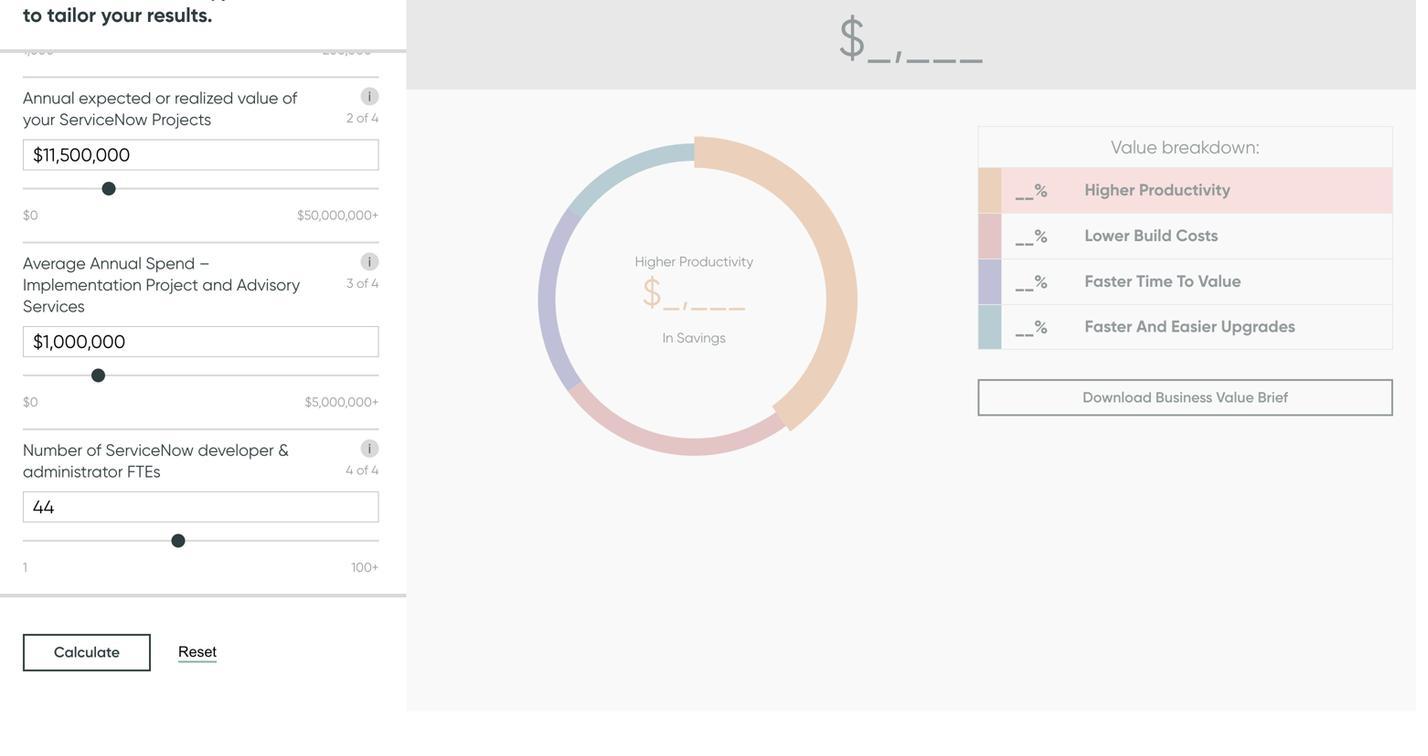 Task type: describe. For each thing, give the bounding box(es) containing it.
realized
[[175, 88, 234, 108]]

average
[[23, 253, 86, 274]]

i for number of servicenow developer & administrator ftes
[[368, 441, 371, 457]]

annual inside annual expected or realized value of your servicenow projects
[[23, 88, 75, 108]]

of for number of servicenow developer & administrator ftes
[[357, 463, 368, 478]]

your inside move the sliders or type in new values to tailor your results.
[[101, 2, 142, 27]]

of inside annual expected or realized value of your servicenow projects
[[282, 88, 297, 108]]

1,000
[[23, 42, 54, 58]]

200,000+
[[323, 42, 379, 58]]

i 4 of 4
[[346, 441, 379, 478]]

annual expected or realized value of your servicenow projects
[[23, 88, 297, 129]]

new
[[272, 0, 310, 2]]

of inside number of servicenow developer & administrator ftes
[[87, 440, 101, 461]]

sliders
[[114, 0, 173, 2]]

move
[[23, 0, 73, 2]]

servicenow inside annual expected or realized value of your servicenow projects
[[59, 109, 148, 129]]

results.
[[147, 2, 213, 27]]

implementation
[[23, 275, 142, 295]]

move the sliders or type in new values to tailor your results.
[[23, 0, 375, 27]]

1
[[23, 560, 27, 576]]

$50,000,000+
[[297, 208, 379, 223]]

–
[[199, 253, 210, 274]]

in
[[250, 0, 267, 2]]

average annual spend – implementation project and advisory services
[[23, 253, 300, 316]]

to
[[23, 2, 42, 27]]

i 3 of 4
[[347, 254, 379, 291]]

$5,000,000+
[[305, 394, 379, 410]]

100+
[[352, 560, 379, 576]]

advisory
[[237, 275, 300, 295]]



Task type: locate. For each thing, give the bounding box(es) containing it.
or inside move the sliders or type in new values to tailor your results.
[[178, 0, 198, 2]]

i down '$5,000,000+'
[[368, 441, 371, 457]]

or left type
[[178, 0, 198, 2]]

$0
[[23, 208, 38, 223], [23, 394, 38, 410]]

and
[[202, 275, 233, 295]]

the
[[78, 0, 109, 2]]

projects
[[152, 109, 211, 129]]

of down '$5,000,000+'
[[357, 463, 368, 478]]

project
[[146, 275, 198, 295]]

3 i from the top
[[368, 441, 371, 457]]

or up projects
[[155, 88, 171, 108]]

of inside i 3 of 4
[[357, 276, 368, 291]]

$0 up number
[[23, 394, 38, 410]]

i 2 of 4
[[347, 89, 379, 126]]

4 inside i 2 of 4
[[371, 110, 379, 126]]

developer
[[198, 440, 274, 461]]

ftes
[[127, 462, 161, 482]]

of for annual expected or realized value of your servicenow projects
[[357, 110, 368, 126]]

None text field
[[23, 326, 379, 357]]

i for average annual spend – implementation project and advisory services
[[368, 254, 371, 270]]

None text field
[[23, 139, 379, 171], [23, 492, 379, 523], [23, 139, 379, 171], [23, 492, 379, 523]]

administrator
[[23, 462, 123, 482]]

your
[[101, 2, 142, 27], [23, 109, 55, 129]]

0 vertical spatial annual
[[23, 88, 75, 108]]

1 vertical spatial i
[[368, 254, 371, 270]]

i
[[368, 89, 371, 104], [368, 254, 371, 270], [368, 441, 371, 457]]

0 horizontal spatial or
[[155, 88, 171, 108]]

or
[[178, 0, 198, 2], [155, 88, 171, 108]]

1 $0 from the top
[[23, 208, 38, 223]]

3
[[347, 276, 353, 291]]

0 vertical spatial or
[[178, 0, 198, 2]]

servicenow down expected
[[59, 109, 148, 129]]

None button
[[178, 643, 217, 663]]

0 horizontal spatial your
[[23, 109, 55, 129]]

0 vertical spatial $0
[[23, 208, 38, 223]]

number of servicenow developer & administrator ftes
[[23, 440, 289, 482]]

1 horizontal spatial annual
[[90, 253, 142, 274]]

servicenow
[[59, 109, 148, 129], [106, 440, 194, 461]]

&
[[278, 440, 289, 461]]

2 vertical spatial i
[[368, 441, 371, 457]]

of right 3
[[357, 276, 368, 291]]

4 for number of servicenow developer & administrator ftes
[[371, 463, 379, 478]]

i inside i 4 of 4
[[368, 441, 371, 457]]

4 for average annual spend – implementation project and advisory services
[[371, 276, 379, 291]]

0 vertical spatial your
[[101, 2, 142, 27]]

i inside i 3 of 4
[[368, 254, 371, 270]]

servicenow up ftes
[[106, 440, 194, 461]]

of right the value
[[282, 88, 297, 108]]

your right tailor
[[101, 2, 142, 27]]

1 vertical spatial servicenow
[[106, 440, 194, 461]]

i inside i 2 of 4
[[368, 89, 371, 104]]

2 i from the top
[[368, 254, 371, 270]]

of right 2
[[357, 110, 368, 126]]

2 $0 from the top
[[23, 394, 38, 410]]

value
[[238, 88, 278, 108]]

of up administrator
[[87, 440, 101, 461]]

1 vertical spatial annual
[[90, 253, 142, 274]]

i down $50,000,000+
[[368, 254, 371, 270]]

or inside annual expected or realized value of your servicenow projects
[[155, 88, 171, 108]]

1 vertical spatial or
[[155, 88, 171, 108]]

of inside i 4 of 4
[[357, 463, 368, 478]]

annual inside average annual spend – implementation project and advisory services
[[90, 253, 142, 274]]

None submit
[[23, 635, 151, 672]]

1 i from the top
[[368, 89, 371, 104]]

1 vertical spatial $0
[[23, 394, 38, 410]]

of for average annual spend – implementation project and advisory services
[[357, 276, 368, 291]]

your down 1,000
[[23, 109, 55, 129]]

i for annual expected or realized value of your servicenow projects
[[368, 89, 371, 104]]

4
[[371, 110, 379, 126], [371, 276, 379, 291], [346, 463, 353, 478], [371, 463, 379, 478]]

of
[[282, 88, 297, 108], [357, 110, 368, 126], [357, 276, 368, 291], [87, 440, 101, 461], [357, 463, 368, 478]]

number
[[23, 440, 82, 461]]

$0 up average at the left
[[23, 208, 38, 223]]

servicenow inside number of servicenow developer & administrator ftes
[[106, 440, 194, 461]]

4 inside i 3 of 4
[[371, 276, 379, 291]]

of inside i 2 of 4
[[357, 110, 368, 126]]

annual up the implementation
[[90, 253, 142, 274]]

2
[[347, 110, 353, 126]]

None range field
[[23, 180, 379, 198], [23, 367, 379, 385], [23, 532, 379, 550], [23, 180, 379, 198], [23, 367, 379, 385], [23, 532, 379, 550]]

0 vertical spatial servicenow
[[59, 109, 148, 129]]

services
[[23, 296, 85, 316]]

spend
[[146, 253, 195, 274]]

tailor
[[47, 2, 96, 27]]

4 for annual expected or realized value of your servicenow projects
[[371, 110, 379, 126]]

0 horizontal spatial annual
[[23, 88, 75, 108]]

$0 for average annual spend – implementation project and advisory services
[[23, 394, 38, 410]]

type
[[203, 0, 245, 2]]

expected
[[79, 88, 151, 108]]

your inside annual expected or realized value of your servicenow projects
[[23, 109, 55, 129]]

annual down 1,000
[[23, 88, 75, 108]]

1 horizontal spatial your
[[101, 2, 142, 27]]

i down 200,000+
[[368, 89, 371, 104]]

1 vertical spatial your
[[23, 109, 55, 129]]

1 horizontal spatial or
[[178, 0, 198, 2]]

$0 for annual expected or realized value of your servicenow projects
[[23, 208, 38, 223]]

annual
[[23, 88, 75, 108], [90, 253, 142, 274]]

values
[[315, 0, 375, 2]]

0 vertical spatial i
[[368, 89, 371, 104]]



Task type: vqa. For each thing, say whether or not it's contained in the screenshot.


